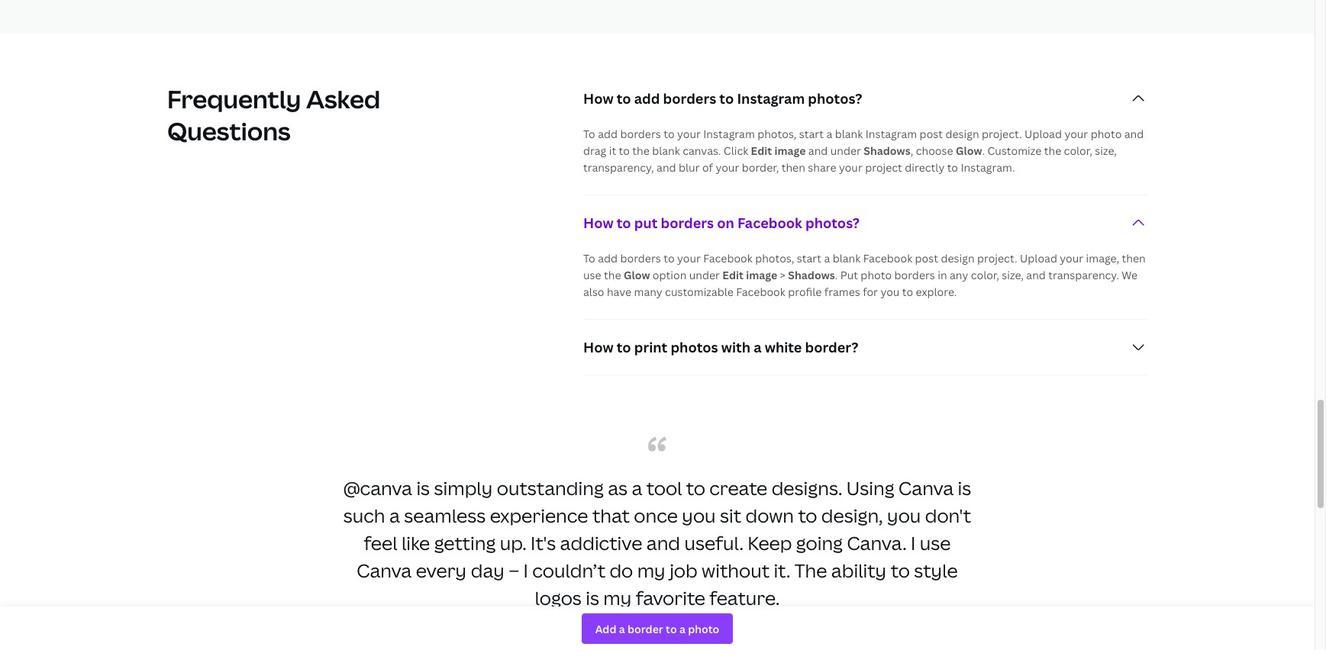 Task type: locate. For each thing, give the bounding box(es) containing it.
0 vertical spatial post
[[920, 127, 943, 141]]

and
[[1125, 127, 1144, 141], [808, 144, 828, 158], [657, 160, 676, 175], [1027, 268, 1046, 283], [647, 531, 680, 556]]

design inside to add borders to your facebook photos, start a blank facebook post design project. upload your image, then use the
[[941, 251, 975, 266]]

2 vertical spatial blank
[[833, 251, 861, 266]]

1 vertical spatial size,
[[1002, 268, 1024, 283]]

1 vertical spatial post
[[915, 251, 938, 266]]

photos, inside to add borders to your facebook photos, start a blank facebook post design project. upload your image, then use the
[[755, 251, 794, 266]]

. inside . put photo borders in any color, size, and transparency. we also have many customizable facebook profile frames for you to explore.
[[835, 268, 838, 283]]

design for how to put borders on facebook photos?
[[941, 251, 975, 266]]

0 vertical spatial my
[[637, 558, 666, 583]]

a up . customize the color, size, transparency, and blur of your border, then share your project directly to instagram. at top
[[827, 127, 833, 141]]

1 to from the top
[[583, 127, 595, 141]]

2 to from the top
[[583, 251, 595, 266]]

2 horizontal spatial the
[[1044, 144, 1062, 158]]

shadows up project in the right of the page
[[864, 144, 911, 158]]

the
[[795, 558, 827, 583]]

you for to
[[881, 285, 900, 299]]

a
[[827, 127, 833, 141], [824, 251, 830, 266], [754, 338, 762, 357], [632, 476, 643, 501], [389, 503, 400, 528]]

every
[[416, 558, 467, 583]]

photos, inside to add borders to your instagram photos, start a blank instagram post design project. upload your photo and drag it to the blank canvas. click
[[758, 127, 797, 141]]

the inside to add borders to your facebook photos, start a blank facebook post design project. upload your image, then use the
[[604, 268, 621, 283]]

1 horizontal spatial the
[[632, 144, 650, 158]]

to up drag at the left of the page
[[583, 127, 595, 141]]

>
[[780, 268, 786, 283]]

0 vertical spatial use
[[583, 268, 601, 283]]

upload inside to add borders to your instagram photos, start a blank instagram post design project. upload your photo and drag it to the blank canvas. click
[[1025, 127, 1062, 141]]

how to add borders to instagram photos?
[[583, 89, 862, 108]]

post inside to add borders to your facebook photos, start a blank facebook post design project. upload your image, then use the
[[915, 251, 938, 266]]

and inside . customize the color, size, transparency, and blur of your border, then share your project directly to instagram.
[[657, 160, 676, 175]]

size, inside . customize the color, size, transparency, and blur of your border, then share your project directly to instagram.
[[1095, 144, 1117, 158]]

you inside . put photo borders in any color, size, and transparency. we also have many customizable facebook profile frames for you to explore.
[[881, 285, 900, 299]]

borders up canvas.
[[663, 89, 716, 108]]

borders up explore.
[[895, 268, 935, 283]]

0 horizontal spatial color,
[[971, 268, 999, 283]]

1 horizontal spatial edit
[[751, 144, 772, 158]]

edit
[[751, 144, 772, 158], [723, 268, 744, 283]]

keep
[[748, 531, 792, 556]]

a inside to add borders to your instagram photos, start a blank instagram post design project. upload your photo and drag it to the blank canvas. click
[[827, 127, 833, 141]]

facebook down the >
[[736, 285, 786, 299]]

0 vertical spatial start
[[799, 127, 824, 141]]

i right the –
[[524, 558, 528, 583]]

instagram for your
[[703, 127, 755, 141]]

design for how to add borders to instagram photos?
[[946, 127, 979, 141]]

0 vertical spatial color,
[[1064, 144, 1093, 158]]

1 vertical spatial edit
[[723, 268, 744, 283]]

upload
[[1025, 127, 1062, 141], [1020, 251, 1058, 266]]

1 vertical spatial design
[[941, 251, 975, 266]]

image up border,
[[775, 144, 806, 158]]

glow up instagram.
[[956, 144, 982, 158]]

to inside to add borders to your facebook photos, start a blank facebook post design project. upload your image, then use the
[[583, 251, 595, 266]]

0 horizontal spatial photo
[[861, 268, 892, 283]]

as
[[608, 476, 628, 501]]

add up it
[[598, 127, 618, 141]]

.
[[982, 144, 985, 158], [835, 268, 838, 283]]

0 vertical spatial design
[[946, 127, 979, 141]]

. up instagram.
[[982, 144, 985, 158]]

photos
[[671, 338, 718, 357]]

1 horizontal spatial color,
[[1064, 144, 1093, 158]]

. put photo borders in any color, size, and transparency. we also have many customizable facebook profile frames for you to explore.
[[583, 268, 1138, 299]]

instagram inside how to add borders to instagram photos? dropdown button
[[737, 89, 805, 108]]

size,
[[1095, 144, 1117, 158], [1002, 268, 1024, 283]]

0 vertical spatial blank
[[835, 127, 863, 141]]

0 horizontal spatial shadows
[[788, 268, 835, 283]]

blank for how to put borders on facebook photos?
[[833, 251, 861, 266]]

use up also
[[583, 268, 601, 283]]

0 horizontal spatial size,
[[1002, 268, 1024, 283]]

0 horizontal spatial .
[[835, 268, 838, 283]]

using
[[847, 476, 895, 501]]

you up useful.
[[682, 503, 716, 528]]

1 vertical spatial canva
[[357, 558, 412, 583]]

i up style
[[911, 531, 916, 556]]

my down do
[[604, 586, 632, 611]]

color, inside . customize the color, size, transparency, and blur of your border, then share your project directly to instagram.
[[1064, 144, 1093, 158]]

photos? up to add borders to your instagram photos, start a blank instagram post design project. upload your photo and drag it to the blank canvas. click
[[808, 89, 862, 108]]

in
[[938, 268, 947, 283]]

1 horizontal spatial under
[[831, 144, 861, 158]]

it
[[609, 144, 616, 158]]

project. inside to add borders to your facebook photos, start a blank facebook post design project. upload your image, then use the
[[977, 251, 1018, 266]]

upload inside to add borders to your facebook photos, start a blank facebook post design project. upload your image, then use the
[[1020, 251, 1058, 266]]

how left print
[[583, 338, 614, 357]]

photos, for instagram
[[758, 127, 797, 141]]

2 vertical spatial how
[[583, 338, 614, 357]]

1 horizontal spatial then
[[1122, 251, 1146, 266]]

1 horizontal spatial .
[[982, 144, 985, 158]]

borders left on
[[661, 214, 714, 232]]

1 horizontal spatial shadows
[[864, 144, 911, 158]]

glow up the many
[[624, 268, 650, 283]]

color, right customize
[[1064, 144, 1093, 158]]

1 vertical spatial blank
[[652, 144, 680, 158]]

canva down feel
[[357, 558, 412, 583]]

a right with
[[754, 338, 762, 357]]

borders up option
[[620, 251, 661, 266]]

you right for
[[881, 285, 900, 299]]

0 vertical spatial shadows
[[864, 144, 911, 158]]

1 vertical spatial add
[[598, 127, 618, 141]]

glow
[[956, 144, 982, 158], [624, 268, 650, 283]]

start up share
[[799, 127, 824, 141]]

borders inside to add borders to your facebook photos, start a blank facebook post design project. upload your image, then use the
[[620, 251, 661, 266]]

@canva
[[343, 476, 412, 501]]

blank
[[835, 127, 863, 141], [652, 144, 680, 158], [833, 251, 861, 266]]

is up "seamless"
[[416, 476, 430, 501]]

blank up the edit image and under shadows , choose glow on the right of the page
[[835, 127, 863, 141]]

blank inside to add borders to your facebook photos, start a blank facebook post design project. upload your image, then use the
[[833, 251, 861, 266]]

borders inside how to add borders to instagram photos? dropdown button
[[663, 89, 716, 108]]

explore.
[[916, 285, 957, 299]]

frames
[[825, 285, 860, 299]]

under up share
[[831, 144, 861, 158]]

. for how to put borders on facebook photos?
[[835, 268, 838, 283]]

1 horizontal spatial size,
[[1095, 144, 1117, 158]]

is right logos
[[586, 586, 599, 611]]

0 horizontal spatial then
[[782, 160, 805, 175]]

then left share
[[782, 160, 805, 175]]

i
[[911, 531, 916, 556], [524, 558, 528, 583]]

is
[[416, 476, 430, 501], [958, 476, 972, 501], [586, 586, 599, 611]]

1 vertical spatial upload
[[1020, 251, 1058, 266]]

0 vertical spatial then
[[782, 160, 805, 175]]

0 horizontal spatial the
[[604, 268, 621, 283]]

photos?
[[808, 89, 862, 108], [806, 214, 860, 232]]

design inside to add borders to your instagram photos, start a blank instagram post design project. upload your photo and drag it to the blank canvas. click
[[946, 127, 979, 141]]

0 vertical spatial photo
[[1091, 127, 1122, 141]]

design up choose
[[946, 127, 979, 141]]

such
[[343, 503, 385, 528]]

1 horizontal spatial i
[[911, 531, 916, 556]]

image left the >
[[746, 268, 777, 283]]

post inside to add borders to your instagram photos, start a blank instagram post design project. upload your photo and drag it to the blank canvas. click
[[920, 127, 943, 141]]

a up frames
[[824, 251, 830, 266]]

1 vertical spatial .
[[835, 268, 838, 283]]

add
[[634, 89, 660, 108], [598, 127, 618, 141], [598, 251, 618, 266]]

facebook right on
[[738, 214, 802, 232]]

0 vertical spatial photos,
[[758, 127, 797, 141]]

seamless
[[404, 503, 486, 528]]

how for how to print photos with a white border?
[[583, 338, 614, 357]]

0 vertical spatial canva
[[899, 476, 954, 501]]

0 vertical spatial to
[[583, 127, 595, 141]]

0 vertical spatial glow
[[956, 144, 982, 158]]

1 vertical spatial photos,
[[755, 251, 794, 266]]

add up "have"
[[598, 251, 618, 266]]

it's
[[531, 531, 556, 556]]

post up choose
[[920, 127, 943, 141]]

0 vertical spatial upload
[[1025, 127, 1062, 141]]

job
[[670, 558, 698, 583]]

how up drag at the left of the page
[[583, 89, 614, 108]]

canva up don't
[[899, 476, 954, 501]]

shadows up profile at the top right of the page
[[788, 268, 835, 283]]

photos, for facebook
[[755, 251, 794, 266]]

1 horizontal spatial use
[[920, 531, 951, 556]]

blank up the put
[[833, 251, 861, 266]]

0 horizontal spatial is
[[416, 476, 430, 501]]

photos,
[[758, 127, 797, 141], [755, 251, 794, 266]]

1 vertical spatial color,
[[971, 268, 999, 283]]

project. inside to add borders to your instagram photos, start a blank instagram post design project. upload your photo and drag it to the blank canvas. click
[[982, 127, 1022, 141]]

project. for how to add borders to instagram photos?
[[982, 127, 1022, 141]]

add up transparency,
[[634, 89, 660, 108]]

start up profile at the top right of the page
[[797, 251, 822, 266]]

instagram for to
[[737, 89, 805, 108]]

add inside how to add borders to instagram photos? dropdown button
[[634, 89, 660, 108]]

the up transparency,
[[632, 144, 650, 158]]

the up "have"
[[604, 268, 621, 283]]

1 vertical spatial how
[[583, 214, 614, 232]]

start
[[799, 127, 824, 141], [797, 251, 822, 266]]

how left put
[[583, 214, 614, 232]]

@navneet4
[[628, 631, 687, 646]]

blank up blur
[[652, 144, 680, 158]]

color, right "any"
[[971, 268, 999, 283]]

0 horizontal spatial edit
[[723, 268, 744, 283]]

1 vertical spatial use
[[920, 531, 951, 556]]

1 vertical spatial then
[[1122, 251, 1146, 266]]

. customize the color, size, transparency, and blur of your border, then share your project directly to instagram.
[[583, 144, 1117, 175]]

use up style
[[920, 531, 951, 556]]

post up in
[[915, 251, 938, 266]]

to inside . put photo borders in any color, size, and transparency. we also have many customizable facebook profile frames for you to explore.
[[902, 285, 913, 299]]

canva
[[899, 476, 954, 501], [357, 558, 412, 583]]

0 vertical spatial project.
[[982, 127, 1022, 141]]

edit up customizable
[[723, 268, 744, 283]]

tool
[[647, 476, 682, 501]]

. left the put
[[835, 268, 838, 283]]

borders inside to add borders to your instagram photos, start a blank instagram post design project. upload your photo and drag it to the blank canvas. click
[[620, 127, 661, 141]]

outstanding
[[497, 476, 604, 501]]

add inside to add borders to your instagram photos, start a blank instagram post design project. upload your photo and drag it to the blank canvas. click
[[598, 127, 618, 141]]

2 how from the top
[[583, 214, 614, 232]]

your
[[677, 127, 701, 141], [1065, 127, 1088, 141], [716, 160, 739, 175], [839, 160, 863, 175], [677, 251, 701, 266], [1060, 251, 1084, 266]]

a inside dropdown button
[[754, 338, 762, 357]]

photos? up to add borders to your facebook photos, start a blank facebook post design project. upload your image, then use the
[[806, 214, 860, 232]]

start for facebook
[[797, 251, 822, 266]]

1 horizontal spatial photo
[[1091, 127, 1122, 141]]

. inside . customize the color, size, transparency, and blur of your border, then share your project directly to instagram.
[[982, 144, 985, 158]]

the right customize
[[1044, 144, 1062, 158]]

how to put borders on facebook photos? button
[[583, 195, 1148, 250]]

0 horizontal spatial under
[[689, 268, 720, 283]]

project. for how to put borders on facebook photos?
[[977, 251, 1018, 266]]

borders inside how to put borders on facebook photos? dropdown button
[[661, 214, 714, 232]]

a right such
[[389, 503, 400, 528]]

borders inside . put photo borders in any color, size, and transparency. we also have many customizable facebook profile frames for you to explore.
[[895, 268, 935, 283]]

up.
[[500, 531, 527, 556]]

under
[[831, 144, 861, 158], [689, 268, 720, 283]]

to inside to add borders to your instagram photos, start a blank instagram post design project. upload your photo and drag it to the blank canvas. click
[[583, 127, 595, 141]]

1 vertical spatial project.
[[977, 251, 1018, 266]]

image,
[[1086, 251, 1120, 266]]

image
[[775, 144, 806, 158], [746, 268, 777, 283]]

post
[[920, 127, 943, 141], [915, 251, 938, 266]]

0 vertical spatial size,
[[1095, 144, 1117, 158]]

photos, up border,
[[758, 127, 797, 141]]

0 vertical spatial .
[[982, 144, 985, 158]]

to inside to add borders to your facebook photos, start a blank facebook post design project. upload your image, then use the
[[664, 251, 675, 266]]

upload up transparency. on the right of the page
[[1020, 251, 1058, 266]]

color, inside . put photo borders in any color, size, and transparency. we also have many customizable facebook profile frames for you to explore.
[[971, 268, 999, 283]]

1 vertical spatial photo
[[861, 268, 892, 283]]

questions
[[167, 115, 291, 147]]

on
[[717, 214, 734, 232]]

borders up transparency,
[[620, 127, 661, 141]]

start inside to add borders to your facebook photos, start a blank facebook post design project. upload your image, then use the
[[797, 251, 822, 266]]

3 how from the top
[[583, 338, 614, 357]]

0 vertical spatial photos?
[[808, 89, 862, 108]]

design up "any"
[[941, 251, 975, 266]]

use inside '@canva is simply outstanding as a tool to create designs. using canva is such a seamless experience that once you sit down to design, you don't feel like getting up. it's addictive and useful. keep going canva. i use canva every day – i couldn't do my job without it. the ability to style logos is my favorite feature.'
[[920, 531, 951, 556]]

start inside to add borders to your instagram photos, start a blank instagram post design project. upload your photo and drag it to the blank canvas. click
[[799, 127, 824, 141]]

you for sit
[[682, 503, 716, 528]]

then up the we
[[1122, 251, 1146, 266]]

then
[[782, 160, 805, 175], [1122, 251, 1146, 266]]

upload up customize
[[1025, 127, 1062, 141]]

project.
[[982, 127, 1022, 141], [977, 251, 1018, 266]]

1 vertical spatial photos?
[[806, 214, 860, 232]]

2 vertical spatial add
[[598, 251, 618, 266]]

frequently
[[167, 82, 301, 115]]

to
[[583, 127, 595, 141], [583, 251, 595, 266]]

borders
[[663, 89, 716, 108], [620, 127, 661, 141], [661, 214, 714, 232], [620, 251, 661, 266], [895, 268, 935, 283]]

is up don't
[[958, 476, 972, 501]]

facebook
[[738, 214, 802, 232], [703, 251, 753, 266], [863, 251, 913, 266], [736, 285, 786, 299]]

1 vertical spatial shadows
[[788, 268, 835, 283]]

1 vertical spatial start
[[797, 251, 822, 266]]

edit up border,
[[751, 144, 772, 158]]

a right as on the bottom of page
[[632, 476, 643, 501]]

0 vertical spatial how
[[583, 89, 614, 108]]

borders for . put photo borders in any color, size, and transparency. we also have many customizable facebook profile frames for you to explore.
[[895, 268, 935, 283]]

how to print photos with a white border? button
[[583, 320, 1148, 375]]

the inside . customize the color, size, transparency, and blur of your border, then share your project directly to instagram.
[[1044, 144, 1062, 158]]

facebook up glow option under edit image > shadows
[[703, 251, 753, 266]]

to up also
[[583, 251, 595, 266]]

add for put
[[598, 251, 618, 266]]

the
[[632, 144, 650, 158], [1044, 144, 1062, 158], [604, 268, 621, 283]]

1 vertical spatial to
[[583, 251, 595, 266]]

0 horizontal spatial use
[[583, 268, 601, 283]]

0 vertical spatial add
[[634, 89, 660, 108]]

1 how from the top
[[583, 89, 614, 108]]

under up customizable
[[689, 268, 720, 283]]

photos, up the >
[[755, 251, 794, 266]]

0 horizontal spatial glow
[[624, 268, 650, 283]]

1 vertical spatial i
[[524, 558, 528, 583]]

@canva is simply outstanding as a tool to create designs. using canva is such a seamless experience that once you sit down to design, you don't feel like getting up. it's addictive and useful. keep going canva. i use canva every day – i couldn't do my job without it. the ability to style logos is my favorite feature.
[[343, 476, 972, 611]]

canva.
[[847, 531, 907, 556]]

add inside to add borders to your facebook photos, start a blank facebook post design project. upload your image, then use the
[[598, 251, 618, 266]]

design
[[946, 127, 979, 141], [941, 251, 975, 266]]

my
[[637, 558, 666, 583], [604, 586, 632, 611]]

asked
[[306, 82, 380, 115]]

start for instagram
[[799, 127, 824, 141]]

customize
[[988, 144, 1042, 158]]

0 horizontal spatial canva
[[357, 558, 412, 583]]

0 horizontal spatial my
[[604, 586, 632, 611]]

addictive
[[560, 531, 642, 556]]

shadows
[[864, 144, 911, 158], [788, 268, 835, 283]]

customizable
[[665, 285, 734, 299]]

0 vertical spatial under
[[831, 144, 861, 158]]

my right do
[[637, 558, 666, 583]]

you
[[881, 285, 900, 299], [682, 503, 716, 528], [887, 503, 921, 528]]



Task type: describe. For each thing, give the bounding box(es) containing it.
drag
[[583, 144, 607, 158]]

to for how to put borders on facebook photos?
[[583, 251, 595, 266]]

for
[[863, 285, 878, 299]]

to for how to add borders to instagram photos?
[[583, 127, 595, 141]]

put
[[840, 268, 858, 283]]

blank for how to add borders to instagram photos?
[[835, 127, 863, 141]]

facebook inside . put photo borders in any color, size, and transparency. we also have many customizable facebook profile frames for you to explore.
[[736, 285, 786, 299]]

1 vertical spatial my
[[604, 586, 632, 611]]

0 vertical spatial edit
[[751, 144, 772, 158]]

size, inside . put photo borders in any color, size, and transparency. we also have many customizable facebook profile frames for you to explore.
[[1002, 268, 1024, 283]]

ability
[[831, 558, 887, 583]]

transparency.
[[1049, 268, 1119, 283]]

and inside . put photo borders in any color, size, and transparency. we also have many customizable facebook profile frames for you to explore.
[[1027, 268, 1046, 283]]

of
[[702, 160, 713, 175]]

click
[[724, 144, 748, 158]]

it.
[[774, 558, 791, 583]]

to add borders to your facebook photos, start a blank facebook post design project. upload your image, then use the
[[583, 251, 1146, 283]]

logos
[[535, 586, 582, 611]]

share
[[808, 160, 837, 175]]

to inside . customize the color, size, transparency, and blur of your border, then share your project directly to instagram.
[[947, 160, 958, 175]]

borders for how to put borders on facebook photos?
[[661, 214, 714, 232]]

edit image and under shadows , choose glow
[[751, 144, 982, 158]]

feel
[[364, 531, 398, 556]]

with
[[721, 338, 751, 357]]

how to print photos with a white border?
[[583, 338, 859, 357]]

print
[[634, 338, 668, 357]]

0 vertical spatial image
[[775, 144, 806, 158]]

have
[[607, 285, 632, 299]]

frequently asked questions
[[167, 82, 380, 147]]

a inside to add borders to your facebook photos, start a blank facebook post design project. upload your image, then use the
[[824, 251, 830, 266]]

how to add borders to instagram photos? button
[[583, 71, 1148, 126]]

also
[[583, 285, 604, 299]]

many
[[634, 285, 663, 299]]

experience
[[490, 503, 588, 528]]

choose
[[916, 144, 953, 158]]

transparency,
[[583, 160, 654, 175]]

day
[[471, 558, 505, 583]]

we
[[1122, 268, 1138, 283]]

design,
[[821, 503, 883, 528]]

once
[[634, 503, 678, 528]]

,
[[911, 144, 914, 158]]

the inside to add borders to your instagram photos, start a blank instagram post design project. upload your photo and drag it to the blank canvas. click
[[632, 144, 650, 158]]

photo inside . put photo borders in any color, size, and transparency. we also have many customizable facebook profile frames for you to explore.
[[861, 268, 892, 283]]

then inside to add borders to your facebook photos, start a blank facebook post design project. upload your image, then use the
[[1122, 251, 1146, 266]]

and inside '@canva is simply outstanding as a tool to create designs. using canva is such a seamless experience that once you sit down to design, you don't feel like getting up. it's addictive and useful. keep going canva. i use canva every day – i couldn't do my job without it. the ability to style logos is my favorite feature.'
[[647, 531, 680, 556]]

0 horizontal spatial i
[[524, 558, 528, 583]]

add for add
[[598, 127, 618, 141]]

feature.
[[710, 586, 780, 611]]

photos? for how to add borders to instagram photos?
[[808, 89, 862, 108]]

sit
[[720, 503, 742, 528]]

blur
[[679, 160, 700, 175]]

style
[[914, 558, 958, 583]]

upload for how to put borders on facebook photos?
[[1020, 251, 1058, 266]]

0 vertical spatial i
[[911, 531, 916, 556]]

post for how to put borders on facebook photos?
[[915, 251, 938, 266]]

border,
[[742, 160, 779, 175]]

1 vertical spatial image
[[746, 268, 777, 283]]

1 horizontal spatial canva
[[899, 476, 954, 501]]

1 vertical spatial glow
[[624, 268, 650, 283]]

like
[[402, 531, 430, 556]]

upload for how to add borders to instagram photos?
[[1025, 127, 1062, 141]]

put
[[634, 214, 658, 232]]

1 vertical spatial under
[[689, 268, 720, 283]]

that
[[592, 503, 630, 528]]

instagram.
[[961, 160, 1015, 175]]

–
[[509, 558, 519, 583]]

option
[[653, 268, 687, 283]]

project
[[865, 160, 902, 175]]

1 horizontal spatial glow
[[956, 144, 982, 158]]

how for how to add borders to instagram photos?
[[583, 89, 614, 108]]

white
[[765, 338, 802, 357]]

don't
[[925, 503, 971, 528]]

canvas.
[[683, 144, 721, 158]]

borders for how to add borders to instagram photos?
[[663, 89, 716, 108]]

designs.
[[772, 476, 843, 501]]

1 horizontal spatial my
[[637, 558, 666, 583]]

1 horizontal spatial is
[[586, 586, 599, 611]]

photos? for how to put borders on facebook photos?
[[806, 214, 860, 232]]

you up "canva."
[[887, 503, 921, 528]]

photo inside to add borders to your instagram photos, start a blank instagram post design project. upload your photo and drag it to the blank canvas. click
[[1091, 127, 1122, 141]]

then inside . customize the color, size, transparency, and blur of your border, then share your project directly to instagram.
[[782, 160, 805, 175]]

. for how to add borders to instagram photos?
[[982, 144, 985, 158]]

do
[[610, 558, 633, 583]]

how to put borders on facebook photos?
[[583, 214, 860, 232]]

border?
[[805, 338, 859, 357]]

favorite
[[636, 586, 706, 611]]

directly
[[905, 160, 945, 175]]

useful.
[[684, 531, 744, 556]]

glow option under edit image > shadows
[[624, 268, 835, 283]]

profile
[[788, 285, 822, 299]]

getting
[[434, 531, 496, 556]]

2 horizontal spatial is
[[958, 476, 972, 501]]

and inside to add borders to your instagram photos, start a blank instagram post design project. upload your photo and drag it to the blank canvas. click
[[1125, 127, 1144, 141]]

to add borders to your instagram photos, start a blank instagram post design project. upload your photo and drag it to the blank canvas. click
[[583, 127, 1144, 158]]

facebook inside dropdown button
[[738, 214, 802, 232]]

any
[[950, 268, 968, 283]]

down
[[746, 503, 794, 528]]

couldn't
[[532, 558, 606, 583]]

going
[[796, 531, 843, 556]]

simply
[[434, 476, 493, 501]]

post for how to add borders to instagram photos?
[[920, 127, 943, 141]]

quotation mark image
[[648, 437, 667, 452]]

without
[[702, 558, 770, 583]]

facebook up . put photo borders in any color, size, and transparency. we also have many customizable facebook profile frames for you to explore.
[[863, 251, 913, 266]]

use inside to add borders to your facebook photos, start a blank facebook post design project. upload your image, then use the
[[583, 268, 601, 283]]

how for how to put borders on facebook photos?
[[583, 214, 614, 232]]

create
[[710, 476, 768, 501]]



Task type: vqa. For each thing, say whether or not it's contained in the screenshot.
(4:3)
no



